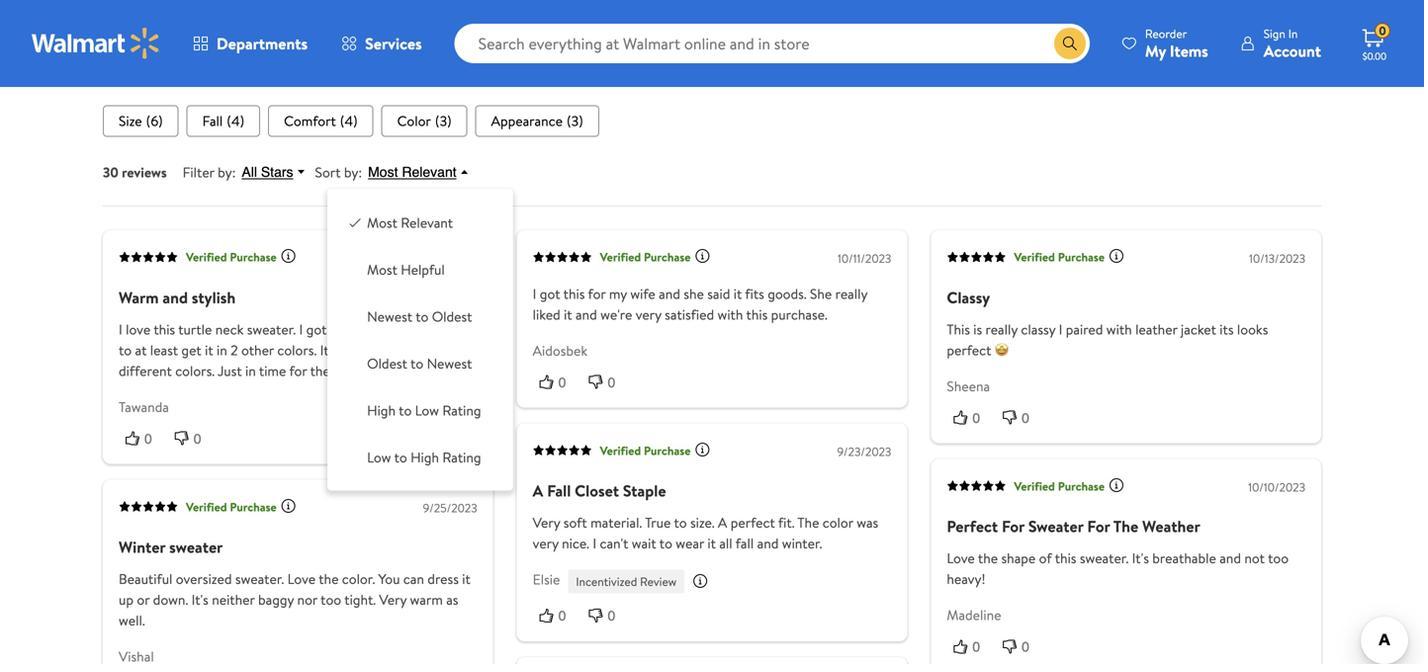 Task type: describe. For each thing, give the bounding box(es) containing it.
filter
[[183, 163, 214, 182]]

all stars button
[[236, 163, 315, 181]]

sweater
[[1029, 516, 1084, 538]]

and inside the very soft material. true to size. a perfect fit. the color was very nice. i can't wait to wear it all fall and winter.
[[758, 535, 779, 554]]

it up comes
[[330, 320, 339, 339]]

madeline
[[947, 606, 1002, 626]]

elsie
[[533, 571, 560, 590]]

10/10/2023
[[1249, 480, 1306, 496]]

love inside love the shape of this sweater. it's breathable and not too heavy!
[[947, 549, 975, 569]]

color
[[397, 111, 431, 130]]

for inside i got this for my wife and she said it fits goods. she really liked it and we're very satisfied with this purchase.
[[588, 284, 606, 304]]

size
[[119, 111, 142, 130]]

stylish
[[192, 287, 236, 309]]

sign in account
[[1264, 25, 1322, 62]]

fall inside the very soft material. true to size. a perfect fit. the color was very nice. i can't wait to wear it all fall and winter.
[[736, 535, 754, 554]]

very inside beautiful oversized sweater. love the color. you can dress it up or down. it's neither baggy nor too tight. very warm as well.
[[379, 591, 407, 610]]

verified purchase up classy
[[1014, 249, 1105, 266]]

verified purchase for sweater
[[186, 499, 277, 516]]

appearance
[[491, 111, 563, 130]]

going
[[439, 320, 472, 339]]

1 horizontal spatial the
[[1114, 516, 1139, 538]]

services button
[[325, 20, 439, 67]]

warm
[[410, 591, 443, 610]]

30 reviews
[[103, 163, 167, 182]]

really inside i got this for my wife and she said it fits goods. she really liked it and we're very satisfied with this purchase.
[[836, 284, 868, 304]]

material.
[[591, 514, 642, 533]]

and inside love the shape of this sweater. it's breathable and not too heavy!
[[1220, 549, 1242, 569]]

0 down sheena
[[973, 410, 981, 426]]

winter sweater
[[119, 537, 223, 559]]

verified purchase up wife
[[600, 249, 691, 266]]

(6)
[[146, 111, 163, 130]]

to down winter!
[[399, 401, 412, 420]]

this down fits
[[747, 305, 768, 324]]

verified purchase information image for sweater
[[1109, 478, 1125, 494]]

(4) for comfort (4)
[[340, 111, 358, 130]]

it right liked
[[564, 305, 572, 324]]

she
[[810, 284, 832, 304]]

purchase.
[[771, 305, 828, 324]]

in right just
[[245, 361, 256, 381]]

breathable
[[1153, 549, 1217, 569]]

comfort (4)
[[284, 111, 358, 130]]

it inside beautiful oversized sweater. love the color. you can dress it up or down. it's neither baggy nor too tight. very warm as well.
[[462, 570, 471, 589]]

tight.
[[345, 591, 376, 610]]

other
[[241, 341, 274, 360]]

(3) for color (3)
[[435, 111, 452, 130]]

🤩
[[995, 341, 1009, 360]]

and left the "she"
[[659, 284, 681, 304]]

verified purchase for and
[[186, 249, 277, 266]]

oversized
[[176, 570, 232, 589]]

high to low rating
[[367, 401, 481, 420]]

wait
[[632, 535, 657, 554]]

the inside i love this turtle neck sweater.  i got it in green but i'm going to at least get it in 2 other colors.  it comes in several different colors.  just in time for the fall and winter!
[[310, 361, 330, 381]]

9/23/2023
[[838, 444, 892, 461]]

down.
[[153, 591, 188, 610]]

perfect
[[947, 516, 998, 538]]

my
[[609, 284, 627, 304]]

to down the high to low rating
[[394, 448, 407, 467]]

fall (4)
[[203, 111, 244, 130]]

0 down we're
[[608, 375, 616, 391]]

10/11/2023
[[838, 250, 892, 267]]

in down green
[[375, 341, 385, 360]]

sort
[[315, 163, 341, 182]]

really inside 'this is really classy i paired with leather jacket its looks perfect 🤩'
[[986, 320, 1018, 339]]

1 vertical spatial colors.
[[175, 361, 215, 381]]

got inside i love this turtle neck sweater.  i got it in green but i'm going to at least get it in 2 other colors.  it comes in several different colors.  just in time for the fall and winter!
[[306, 320, 327, 339]]

30
[[103, 163, 119, 182]]

of
[[1040, 549, 1052, 569]]

leather
[[1136, 320, 1178, 339]]

filter by:
[[183, 163, 236, 182]]

services
[[365, 33, 422, 54]]

purchase for fall
[[644, 443, 691, 459]]

sweater
[[169, 537, 223, 559]]

my
[[1146, 40, 1167, 62]]

to right but
[[416, 307, 429, 326]]

frequent
[[103, 62, 166, 84]]

fit.
[[779, 514, 795, 533]]

soft
[[564, 514, 587, 533]]

search icon image
[[1062, 36, 1078, 51]]

to left size.
[[674, 514, 687, 533]]

verified purchase information image for classy
[[1109, 249, 1125, 264]]

wear
[[676, 535, 705, 554]]

10/13/2023 for warm and stylish
[[421, 250, 478, 267]]

sign
[[1264, 25, 1286, 42]]

sweater. for sweater
[[1080, 549, 1129, 569]]

by: for sort by:
[[344, 163, 362, 182]]

verified up classy
[[1014, 249, 1056, 266]]

this inside love the shape of this sweater. it's breathable and not too heavy!
[[1055, 549, 1077, 569]]

2 for from the left
[[1088, 516, 1111, 538]]

fall inside list item
[[203, 111, 223, 130]]

0 down the get
[[194, 431, 201, 447]]

0 vertical spatial colors.
[[277, 341, 317, 360]]

said
[[708, 284, 731, 304]]

0 horizontal spatial newest
[[367, 307, 413, 326]]

low to high rating
[[367, 448, 481, 467]]

this left my
[[564, 284, 585, 304]]

goods.
[[768, 284, 807, 304]]

true
[[645, 514, 671, 533]]

i'm
[[417, 320, 435, 339]]

we're
[[601, 305, 633, 324]]

just
[[218, 361, 242, 381]]

and inside i love this turtle neck sweater.  i got it in green but i'm going to at least get it in 2 other colors.  it comes in several different colors.  just in time for the fall and winter!
[[355, 361, 377, 381]]

classy
[[1021, 320, 1056, 339]]

winter.
[[782, 535, 823, 554]]

(4) for fall (4)
[[227, 111, 244, 130]]

liked
[[533, 305, 561, 324]]

very inside the very soft material. true to size. a perfect fit. the color was very nice. i can't wait to wear it all fall and winter.
[[533, 514, 560, 533]]

it left fits
[[734, 284, 742, 304]]

verified purchase for fall
[[600, 443, 691, 459]]

least
[[150, 341, 178, 360]]

purchase up wife
[[644, 249, 691, 266]]

2 vertical spatial most
[[367, 260, 398, 279]]

0 vertical spatial low
[[415, 401, 439, 420]]

10/13/2023 for classy
[[1250, 250, 1306, 267]]

very soft material. true to size. a perfect fit. the color was very nice. i can't wait to wear it all fall and winter.
[[533, 514, 879, 554]]

0 vertical spatial high
[[367, 401, 396, 420]]

color
[[823, 514, 854, 533]]

or
[[137, 591, 150, 610]]

classy
[[947, 287, 991, 309]]

warm and stylish
[[119, 287, 236, 309]]

and left we're
[[576, 305, 597, 324]]

too inside love the shape of this sweater. it's breathable and not too heavy!
[[1269, 549, 1289, 569]]

very inside the very soft material. true to size. a perfect fit. the color was very nice. i can't wait to wear it all fall and winter.
[[533, 535, 559, 554]]

purchase for for
[[1058, 478, 1105, 495]]

departments
[[217, 33, 308, 54]]

1 vertical spatial oldest
[[367, 354, 408, 373]]

newest to oldest
[[367, 307, 472, 326]]

all
[[242, 165, 257, 180]]

several
[[389, 341, 430, 360]]

warm
[[119, 287, 159, 309]]

most relevant inside option group
[[367, 213, 453, 232]]

green
[[356, 320, 391, 339]]

i inside the very soft material. true to size. a perfect fit. the color was very nice. i can't wait to wear it all fall and winter.
[[593, 535, 597, 554]]

list item containing color
[[382, 105, 468, 137]]

most relevant inside popup button
[[368, 165, 457, 180]]

fits
[[745, 284, 765, 304]]

sweater. inside beautiful oversized sweater. love the color. you can dress it up or down. it's neither baggy nor too tight. very warm as well.
[[235, 570, 284, 589]]

verified for fall
[[600, 443, 641, 459]]

color.
[[342, 570, 375, 589]]

1 vertical spatial most
[[367, 213, 398, 232]]

the inside love the shape of this sweater. it's breathable and not too heavy!
[[978, 549, 998, 569]]

and right warm
[[163, 287, 188, 309]]

perfect inside the very soft material. true to size. a perfect fit. the color was very nice. i can't wait to wear it all fall and winter.
[[731, 514, 776, 533]]

neck
[[215, 320, 244, 339]]

Most Relevant radio
[[347, 213, 363, 229]]

list item containing size
[[103, 105, 179, 137]]

list containing size
[[103, 105, 1322, 137]]

in left 2
[[217, 341, 227, 360]]

Search search field
[[455, 24, 1090, 63]]

i inside 'this is really classy i paired with leather jacket its looks perfect 🤩'
[[1059, 320, 1063, 339]]

all
[[720, 535, 733, 554]]

reviews
[[122, 163, 167, 182]]

it's inside love the shape of this sweater. it's breathable and not too heavy!
[[1133, 549, 1150, 569]]

all stars
[[242, 165, 293, 180]]

rating for low to high rating
[[443, 448, 481, 467]]

too inside beautiful oversized sweater. love the color. you can dress it up or down. it's neither baggy nor too tight. very warm as well.
[[321, 591, 341, 610]]

this is really classy i paired with leather jacket its looks perfect 🤩
[[947, 320, 1269, 360]]

aidosbek
[[533, 341, 588, 360]]

for inside i love this turtle neck sweater.  i got it in green but i'm going to at least get it in 2 other colors.  it comes in several different colors.  just in time for the fall and winter!
[[289, 361, 307, 381]]

is
[[974, 320, 983, 339]]



Task type: vqa. For each thing, say whether or not it's contained in the screenshot.


Task type: locate. For each thing, give the bounding box(es) containing it.
1 horizontal spatial (4)
[[340, 111, 358, 130]]

i got this for my wife and she said it fits goods. she really liked it and we're very satisfied with this purchase.
[[533, 284, 868, 324]]

9/25/2023
[[423, 500, 478, 517]]

very down you
[[379, 591, 407, 610]]

low down the high to low rating
[[367, 448, 391, 467]]

0 horizontal spatial 10/13/2023
[[421, 250, 478, 267]]

1 vertical spatial verified purchase information image
[[695, 442, 711, 458]]

list item containing appearance
[[476, 105, 599, 137]]

very inside i got this for my wife and she said it fits goods. she really liked it and we're very satisfied with this purchase.
[[636, 305, 662, 324]]

2 (3) from the left
[[567, 111, 584, 130]]

it inside the very soft material. true to size. a perfect fit. the color was very nice. i can't wait to wear it all fall and winter.
[[708, 535, 716, 554]]

got up "it"
[[306, 320, 327, 339]]

1 horizontal spatial verified purchase information image
[[695, 249, 711, 264]]

Walmart Site-Wide search field
[[455, 24, 1090, 63]]

rating for high to low rating
[[443, 401, 481, 420]]

got
[[540, 284, 561, 304], [306, 320, 327, 339]]

love up heavy!
[[947, 549, 975, 569]]

to
[[416, 307, 429, 326], [119, 341, 132, 360], [411, 354, 424, 373], [399, 401, 412, 420], [394, 448, 407, 467], [674, 514, 687, 533], [660, 535, 673, 554]]

most right most relevant option
[[367, 213, 398, 232]]

verified purchase information image up perfect for sweater for the weather
[[1109, 478, 1125, 494]]

most right sort by:
[[368, 165, 398, 180]]

1 horizontal spatial with
[[1107, 320, 1133, 339]]

1 horizontal spatial high
[[411, 448, 439, 467]]

this right of
[[1055, 549, 1077, 569]]

0 horizontal spatial a
[[533, 481, 544, 502]]

this
[[564, 284, 585, 304], [747, 305, 768, 324], [154, 320, 175, 339], [1055, 549, 1077, 569]]

1 horizontal spatial newest
[[427, 354, 472, 373]]

0 down shape
[[1022, 640, 1030, 656]]

0 horizontal spatial the
[[798, 514, 820, 533]]

1 horizontal spatial very
[[533, 514, 560, 533]]

got up liked
[[540, 284, 561, 304]]

verified purchase up stylish
[[186, 249, 277, 266]]

a right size.
[[718, 514, 728, 533]]

2 horizontal spatial verified purchase information image
[[1109, 478, 1125, 494]]

1 horizontal spatial too
[[1269, 549, 1289, 569]]

0 horizontal spatial fall
[[203, 111, 223, 130]]

verified up stylish
[[186, 249, 227, 266]]

high down the high to low rating
[[411, 448, 439, 467]]

too right 'nor'
[[321, 591, 341, 610]]

time
[[259, 361, 286, 381]]

1 (4) from the left
[[227, 111, 244, 130]]

verified purchase information image up the "she"
[[695, 249, 711, 264]]

1 vertical spatial got
[[306, 320, 327, 339]]

2 10/13/2023 from the left
[[1250, 250, 1306, 267]]

it's inside beautiful oversized sweater. love the color. you can dress it up or down. it's neither baggy nor too tight. very warm as well.
[[192, 591, 209, 610]]

beautiful oversized sweater. love the color. you can dress it up or down. it's neither baggy nor too tight. very warm as well.
[[119, 570, 471, 631]]

tawanda
[[119, 398, 169, 417]]

satisfied
[[665, 305, 715, 324]]

oldest down green
[[367, 354, 408, 373]]

option group containing most relevant
[[343, 205, 497, 475]]

2 vertical spatial verified purchase information image
[[1109, 478, 1125, 494]]

0 horizontal spatial love
[[288, 570, 316, 589]]

colors. down the get
[[175, 361, 215, 381]]

0 horizontal spatial oldest
[[367, 354, 408, 373]]

1 vertical spatial low
[[367, 448, 391, 467]]

by: right sort
[[344, 163, 362, 182]]

0 down classy
[[1022, 410, 1030, 426]]

10/13/2023 up "newest to oldest"
[[421, 250, 478, 267]]

incentivized review
[[576, 574, 677, 591]]

2
[[231, 341, 238, 360]]

0 horizontal spatial by:
[[218, 163, 236, 182]]

verified purchase up 'staple'
[[600, 443, 691, 459]]

0 horizontal spatial perfect
[[731, 514, 776, 533]]

1 horizontal spatial 10/13/2023
[[1250, 250, 1306, 267]]

0 horizontal spatial fall
[[333, 361, 352, 381]]

3 list item from the left
[[268, 105, 374, 137]]

1 vertical spatial high
[[411, 448, 439, 467]]

i love this turtle neck sweater.  i got it in green but i'm going to at least get it in 2 other colors.  it comes in several different colors.  just in time for the fall and winter!
[[119, 320, 472, 381]]

fall
[[333, 361, 352, 381], [736, 535, 754, 554]]

sweater. for stylish
[[247, 320, 296, 339]]

this inside i love this turtle neck sweater.  i got it in green but i'm going to at least get it in 2 other colors.  it comes in several different colors.  just in time for the fall and winter!
[[154, 320, 175, 339]]

oldest to newest
[[367, 354, 472, 373]]

and down fit.
[[758, 535, 779, 554]]

but
[[394, 320, 414, 339]]

0 vertical spatial very
[[636, 305, 662, 324]]

turtle
[[178, 320, 212, 339]]

1 vertical spatial a
[[718, 514, 728, 533]]

0 horizontal spatial (4)
[[227, 111, 244, 130]]

0 horizontal spatial for
[[289, 361, 307, 381]]

list item containing fall
[[187, 105, 260, 137]]

appearance (3)
[[491, 111, 584, 130]]

the up love the shape of this sweater. it's breathable and not too heavy! in the right of the page
[[1114, 516, 1139, 538]]

0 vertical spatial really
[[836, 284, 868, 304]]

1 horizontal spatial very
[[636, 305, 662, 324]]

1 horizontal spatial for
[[588, 284, 606, 304]]

the left color.
[[319, 570, 339, 589]]

verified purchase
[[186, 249, 277, 266], [600, 249, 691, 266], [1014, 249, 1105, 266], [600, 443, 691, 459], [1014, 478, 1105, 495], [186, 499, 277, 516]]

2 by: from the left
[[344, 163, 362, 182]]

with right the paired
[[1107, 320, 1133, 339]]

very left soft
[[533, 514, 560, 533]]

1 horizontal spatial colors.
[[277, 341, 317, 360]]

to right wait
[[660, 535, 673, 554]]

2 (4) from the left
[[340, 111, 358, 130]]

love up 'nor'
[[288, 570, 316, 589]]

0 down "incentivized"
[[608, 609, 616, 625]]

1 horizontal spatial fall
[[547, 481, 571, 502]]

verified for and
[[186, 249, 227, 266]]

1 horizontal spatial a
[[718, 514, 728, 533]]

0 down madeline
[[973, 640, 981, 656]]

verified purchase information image for closet
[[695, 442, 711, 458]]

1 vertical spatial for
[[289, 361, 307, 381]]

purchase
[[230, 249, 277, 266], [644, 249, 691, 266], [1058, 249, 1105, 266], [644, 443, 691, 459], [1058, 478, 1105, 495], [230, 499, 277, 516]]

1 (3) from the left
[[435, 111, 452, 130]]

shape
[[1002, 549, 1036, 569]]

1 vertical spatial very
[[379, 591, 407, 610]]

purchase up the paired
[[1058, 249, 1105, 266]]

0 horizontal spatial with
[[718, 305, 743, 324]]

sweater. up baggy
[[235, 570, 284, 589]]

really up 🤩
[[986, 320, 1018, 339]]

sweater. inside i love this turtle neck sweater.  i got it in green but i'm going to at least get it in 2 other colors.  it comes in several different colors.  just in time for the fall and winter!
[[247, 320, 296, 339]]

0 vertical spatial got
[[540, 284, 561, 304]]

0 vertical spatial a
[[533, 481, 544, 502]]

wife
[[631, 284, 656, 304]]

i
[[533, 284, 537, 304], [119, 320, 122, 339], [299, 320, 303, 339], [1059, 320, 1063, 339], [593, 535, 597, 554]]

0 vertical spatial newest
[[367, 307, 413, 326]]

verified purchase information image
[[281, 249, 296, 264], [695, 442, 711, 458], [1109, 478, 1125, 494]]

oldest right but
[[432, 307, 472, 326]]

1 horizontal spatial oldest
[[432, 307, 472, 326]]

and down comes
[[355, 361, 377, 381]]

perfect
[[947, 341, 992, 360], [731, 514, 776, 533]]

2 horizontal spatial verified purchase information image
[[1109, 249, 1125, 264]]

looks
[[1238, 320, 1269, 339]]

the inside the very soft material. true to size. a perfect fit. the color was very nice. i can't wait to wear it all fall and winter.
[[798, 514, 820, 533]]

0 vertical spatial relevant
[[402, 165, 457, 180]]

walmart image
[[32, 28, 160, 59]]

1 horizontal spatial really
[[986, 320, 1018, 339]]

verified purchase information image
[[695, 249, 711, 264], [1109, 249, 1125, 264], [281, 499, 296, 515]]

love inside beautiful oversized sweater. love the color. you can dress it up or down. it's neither baggy nor too tight. very warm as well.
[[288, 570, 316, 589]]

1 by: from the left
[[218, 163, 236, 182]]

helpful
[[401, 260, 445, 279]]

items
[[1170, 40, 1209, 62]]

relevant down color (3)
[[402, 165, 457, 180]]

nor
[[297, 591, 318, 610]]

nice.
[[562, 535, 590, 554]]

can
[[403, 570, 424, 589]]

0 horizontal spatial high
[[367, 401, 396, 420]]

purchase up 'staple'
[[644, 443, 691, 459]]

incentivized review information image
[[693, 574, 709, 590]]

with
[[718, 305, 743, 324], [1107, 320, 1133, 339]]

verified up my
[[600, 249, 641, 266]]

colors.
[[277, 341, 317, 360], [175, 361, 215, 381]]

got inside i got this for my wife and she said it fits goods. she really liked it and we're very satisfied with this purchase.
[[540, 284, 561, 304]]

verified purchase information image for winter sweater
[[281, 499, 296, 515]]

1 vertical spatial sweater.
[[1080, 549, 1129, 569]]

0 horizontal spatial really
[[836, 284, 868, 304]]

this
[[947, 320, 971, 339]]

and
[[659, 284, 681, 304], [163, 287, 188, 309], [576, 305, 597, 324], [355, 361, 377, 381], [758, 535, 779, 554], [1220, 549, 1242, 569]]

it's down oversized
[[192, 591, 209, 610]]

closet
[[575, 481, 619, 502]]

really right she
[[836, 284, 868, 304]]

1 horizontal spatial perfect
[[947, 341, 992, 360]]

5 list item from the left
[[476, 105, 599, 137]]

(4)
[[227, 111, 244, 130], [340, 111, 358, 130]]

it right dress
[[462, 570, 471, 589]]

incentivized
[[576, 574, 637, 591]]

for left my
[[588, 284, 606, 304]]

high
[[367, 401, 396, 420], [411, 448, 439, 467]]

0 horizontal spatial verified purchase information image
[[281, 249, 296, 264]]

fall right all
[[736, 535, 754, 554]]

sheena
[[947, 377, 990, 396]]

1 vertical spatial newest
[[427, 354, 472, 373]]

1 horizontal spatial by:
[[344, 163, 362, 182]]

1 vertical spatial too
[[321, 591, 341, 610]]

to inside i love this turtle neck sweater.  i got it in green but i'm going to at least get it in 2 other colors.  it comes in several different colors.  just in time for the fall and winter!
[[119, 341, 132, 360]]

list item
[[103, 105, 179, 137], [187, 105, 260, 137], [268, 105, 374, 137], [382, 105, 468, 137], [476, 105, 599, 137]]

in up comes
[[342, 320, 353, 339]]

rating up low to high rating
[[443, 401, 481, 420]]

its
[[1220, 320, 1234, 339]]

most left helpful
[[367, 260, 398, 279]]

this up least
[[154, 320, 175, 339]]

verified up the a fall closet staple
[[600, 443, 641, 459]]

1 horizontal spatial love
[[947, 549, 975, 569]]

purchase up oversized
[[230, 499, 277, 516]]

most inside most relevant popup button
[[368, 165, 398, 180]]

purchase up perfect for sweater for the weather
[[1058, 478, 1105, 495]]

1 horizontal spatial (3)
[[567, 111, 584, 130]]

with inside 'this is really classy i paired with leather jacket its looks perfect 🤩'
[[1107, 320, 1133, 339]]

verified for for
[[1014, 478, 1056, 495]]

verified purchase information image up size.
[[695, 442, 711, 458]]

(4) right "comfort"
[[340, 111, 358, 130]]

1 horizontal spatial fall
[[736, 535, 754, 554]]

0 horizontal spatial very
[[533, 535, 559, 554]]

0 vertical spatial verified purchase information image
[[281, 249, 296, 264]]

most relevant down color
[[368, 165, 457, 180]]

1 vertical spatial the
[[978, 549, 998, 569]]

at
[[135, 341, 147, 360]]

too right not
[[1269, 549, 1289, 569]]

very down wife
[[636, 305, 662, 324]]

verified purchase for for
[[1014, 478, 1105, 495]]

with inside i got this for my wife and she said it fits goods. she really liked it and we're very satisfied with this purchase.
[[718, 305, 743, 324]]

0 horizontal spatial verified purchase information image
[[281, 499, 296, 515]]

love
[[126, 320, 151, 339]]

the up heavy!
[[978, 549, 998, 569]]

relevant inside most relevant popup button
[[402, 165, 457, 180]]

perfect down is
[[947, 341, 992, 360]]

0 horizontal spatial it's
[[192, 591, 209, 610]]

0 horizontal spatial too
[[321, 591, 341, 610]]

the down "it"
[[310, 361, 330, 381]]

winter
[[119, 537, 165, 559]]

2 rating from the top
[[443, 448, 481, 467]]

1 horizontal spatial for
[[1088, 516, 1111, 538]]

high down winter!
[[367, 401, 396, 420]]

and left not
[[1220, 549, 1242, 569]]

to left at
[[119, 341, 132, 360]]

i inside i got this for my wife and she said it fits goods. she really liked it and we're very satisfied with this purchase.
[[533, 284, 537, 304]]

not
[[1245, 549, 1265, 569]]

comes
[[332, 341, 371, 360]]

sweater.
[[247, 320, 296, 339], [1080, 549, 1129, 569], [235, 570, 284, 589]]

heavy!
[[947, 570, 986, 589]]

up
[[119, 591, 134, 610]]

option group
[[343, 205, 497, 475]]

verified purchase up sweater at the left
[[186, 499, 277, 516]]

fall down comes
[[333, 361, 352, 381]]

0 vertical spatial fall
[[203, 111, 223, 130]]

0 down tawanda
[[144, 431, 152, 447]]

comfort
[[284, 111, 336, 130]]

she
[[684, 284, 704, 304]]

1 vertical spatial fall
[[547, 481, 571, 502]]

verified up sweater
[[1014, 478, 1056, 495]]

0 horizontal spatial very
[[379, 591, 407, 610]]

1 rating from the top
[[443, 401, 481, 420]]

was
[[857, 514, 879, 533]]

0 vertical spatial most relevant
[[368, 165, 457, 180]]

0 vertical spatial fall
[[333, 361, 352, 381]]

baggy
[[258, 591, 294, 610]]

0 vertical spatial very
[[533, 514, 560, 533]]

very
[[533, 514, 560, 533], [379, 591, 407, 610]]

the inside beautiful oversized sweater. love the color. you can dress it up or down. it's neither baggy nor too tight. very warm as well.
[[319, 570, 339, 589]]

0 up $0.00
[[1380, 22, 1387, 39]]

you
[[379, 570, 400, 589]]

0 down elsie at the left bottom of the page
[[559, 609, 566, 625]]

fall inside i love this turtle neck sweater.  i got it in green but i'm going to at least get it in 2 other colors.  it comes in several different colors.  just in time for the fall and winter!
[[333, 361, 352, 381]]

4 list item from the left
[[382, 105, 468, 137]]

purchase for and
[[230, 249, 277, 266]]

1 vertical spatial love
[[288, 570, 316, 589]]

(4) up all
[[227, 111, 244, 130]]

reorder
[[1146, 25, 1188, 42]]

2 list item from the left
[[187, 105, 260, 137]]

1 vertical spatial rating
[[443, 448, 481, 467]]

1 list item from the left
[[103, 105, 179, 137]]

1 for from the left
[[1002, 516, 1025, 538]]

1 horizontal spatial verified purchase information image
[[695, 442, 711, 458]]

1 vertical spatial perfect
[[731, 514, 776, 533]]

0 vertical spatial for
[[588, 284, 606, 304]]

0 vertical spatial sweater.
[[247, 320, 296, 339]]

sweater. inside love the shape of this sweater. it's breathable and not too heavy!
[[1080, 549, 1129, 569]]

1 vertical spatial relevant
[[401, 213, 453, 232]]

frequent mentions
[[103, 62, 234, 84]]

1 horizontal spatial got
[[540, 284, 561, 304]]

0 horizontal spatial got
[[306, 320, 327, 339]]

for up shape
[[1002, 516, 1025, 538]]

staple
[[623, 481, 666, 502]]

0 horizontal spatial for
[[1002, 516, 1025, 538]]

perfect inside 'this is really classy i paired with leather jacket its looks perfect 🤩'
[[947, 341, 992, 360]]

it's left breathable
[[1133, 549, 1150, 569]]

1 horizontal spatial it's
[[1133, 549, 1150, 569]]

1 vertical spatial it's
[[192, 591, 209, 610]]

0 vertical spatial oldest
[[432, 307, 472, 326]]

(3) for appearance (3)
[[567, 111, 584, 130]]

with down said
[[718, 305, 743, 324]]

verified up sweater at the left
[[186, 499, 227, 516]]

fall down mentions at top left
[[203, 111, 223, 130]]

love the shape of this sweater. it's breathable and not too heavy!
[[947, 549, 1289, 589]]

to down i'm
[[411, 354, 424, 373]]

low up low to high rating
[[415, 401, 439, 420]]

review
[[640, 574, 677, 591]]

verified purchase information image for stylish
[[281, 249, 296, 264]]

most relevant
[[368, 165, 457, 180], [367, 213, 453, 232]]

a inside the very soft material. true to size. a perfect fit. the color was very nice. i can't wait to wear it all fall and winter.
[[718, 514, 728, 533]]

list item containing comfort
[[268, 105, 374, 137]]

reorder my items
[[1146, 25, 1209, 62]]

10/13/2023 up looks
[[1250, 250, 1306, 267]]

0 vertical spatial most
[[368, 165, 398, 180]]

it right the get
[[205, 341, 213, 360]]

fall
[[203, 111, 223, 130], [547, 481, 571, 502]]

mentions
[[169, 62, 234, 84]]

0 horizontal spatial colors.
[[175, 361, 215, 381]]

by: for filter by:
[[218, 163, 236, 182]]

jacket
[[1181, 320, 1217, 339]]

0 vertical spatial love
[[947, 549, 975, 569]]

a left the closet
[[533, 481, 544, 502]]

1 vertical spatial very
[[533, 535, 559, 554]]

0 vertical spatial the
[[310, 361, 330, 381]]

1 horizontal spatial low
[[415, 401, 439, 420]]

0 down 'aidosbek'
[[559, 375, 566, 391]]

purchase for sweater
[[230, 499, 277, 516]]

can't
[[600, 535, 629, 554]]

colors. left "it"
[[277, 341, 317, 360]]

0 vertical spatial it's
[[1133, 549, 1150, 569]]

1 vertical spatial most relevant
[[367, 213, 453, 232]]

sort by:
[[315, 163, 362, 182]]

for right sweater
[[1088, 516, 1111, 538]]

paired
[[1066, 320, 1104, 339]]

color (3)
[[397, 111, 452, 130]]

(3) right appearance
[[567, 111, 584, 130]]

verified for sweater
[[186, 499, 227, 516]]

list
[[103, 105, 1322, 137]]

0 vertical spatial too
[[1269, 549, 1289, 569]]

0 vertical spatial perfect
[[947, 341, 992, 360]]

0
[[1380, 22, 1387, 39], [559, 375, 566, 391], [608, 375, 616, 391], [973, 410, 981, 426], [1022, 410, 1030, 426], [144, 431, 152, 447], [194, 431, 201, 447], [559, 609, 566, 625], [608, 609, 616, 625], [973, 640, 981, 656], [1022, 640, 1030, 656]]

departments button
[[176, 20, 325, 67]]

1 10/13/2023 from the left
[[421, 250, 478, 267]]

0 vertical spatial rating
[[443, 401, 481, 420]]



